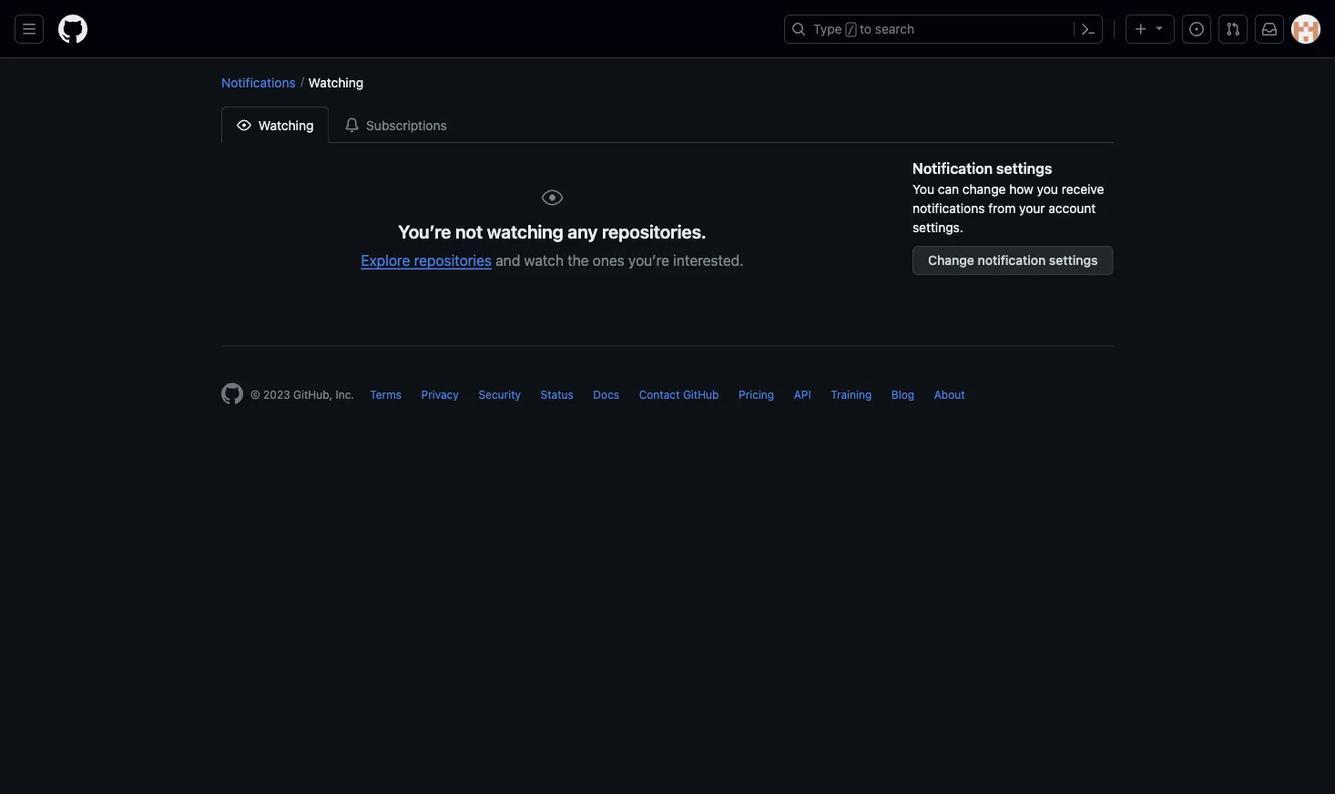 Task type: vqa. For each thing, say whether or not it's contained in the screenshot.
Subscriptions
yes



Task type: locate. For each thing, give the bounding box(es) containing it.
from
[[989, 200, 1016, 216]]

bell image
[[345, 118, 359, 133]]

0 vertical spatial watching link
[[308, 73, 364, 92]]

homepage image
[[58, 15, 87, 44], [221, 383, 243, 405]]

watching link down notifications link
[[221, 107, 329, 143]]

security
[[479, 389, 521, 401]]

privacy
[[422, 389, 459, 401]]

settings
[[997, 160, 1053, 177], [1050, 253, 1098, 268]]

notifications image
[[1263, 22, 1278, 36]]

terms link
[[370, 389, 402, 401]]

settings.
[[913, 220, 964, 235]]

eye image
[[237, 118, 252, 133]]

1 vertical spatial settings
[[1050, 253, 1098, 268]]

issue opened image
[[1190, 22, 1205, 36]]

change
[[963, 181, 1006, 196]]

and
[[496, 252, 521, 269]]

plus image
[[1135, 22, 1149, 36]]

contact github link
[[639, 389, 719, 401]]

0 vertical spatial settings
[[997, 160, 1053, 177]]

training
[[831, 389, 872, 401]]

explore repositories link
[[361, 252, 492, 269]]

pricing link
[[739, 389, 775, 401]]

watching right eye icon
[[255, 118, 314, 133]]

1 vertical spatial homepage image
[[221, 383, 243, 405]]

search
[[876, 21, 915, 36]]

about
[[935, 389, 966, 401]]

watching up bell image
[[308, 75, 364, 90]]

terms
[[370, 389, 402, 401]]

status
[[541, 389, 574, 401]]

repositories
[[414, 252, 492, 269]]

settings down account
[[1050, 253, 1098, 268]]

watching
[[308, 75, 364, 90], [255, 118, 314, 133]]

/
[[848, 24, 855, 36]]

watching
[[487, 221, 564, 242]]

settings up how
[[997, 160, 1053, 177]]

docs link
[[594, 389, 620, 401]]

watching link up bell image
[[308, 73, 364, 92]]

interested.
[[674, 252, 744, 269]]

watching link
[[308, 73, 364, 92], [221, 107, 329, 143]]

the
[[568, 252, 589, 269]]

you're
[[399, 221, 451, 242]]

©
[[251, 389, 260, 401]]

any
[[568, 221, 598, 242]]

blog
[[892, 389, 915, 401]]

1 vertical spatial watching link
[[221, 107, 329, 143]]

you
[[913, 181, 935, 196]]

how
[[1010, 181, 1034, 196]]

change notification settings
[[929, 253, 1098, 268]]

api
[[794, 389, 812, 401]]

contact github
[[639, 389, 719, 401]]

command palette image
[[1082, 22, 1096, 36]]

0 horizontal spatial homepage image
[[58, 15, 87, 44]]

github,
[[293, 389, 333, 401]]

0 vertical spatial homepage image
[[58, 15, 87, 44]]

change notification settings link
[[913, 246, 1114, 275]]

1 horizontal spatial homepage image
[[221, 383, 243, 405]]

notification settings you can change how you receive notifications from your account settings.
[[913, 160, 1105, 235]]



Task type: describe. For each thing, give the bounding box(es) containing it.
not
[[456, 221, 483, 242]]

watch
[[524, 252, 564, 269]]

eye image
[[542, 187, 564, 209]]

type
[[814, 21, 842, 36]]

notifications
[[913, 200, 985, 216]]

about link
[[935, 389, 966, 401]]

repositories.
[[602, 221, 707, 242]]

github
[[683, 389, 719, 401]]

inc.
[[336, 389, 354, 401]]

notifications link
[[221, 75, 296, 90]]

security link
[[479, 389, 521, 401]]

notification
[[978, 253, 1046, 268]]

ones
[[593, 252, 625, 269]]

to
[[860, 21, 872, 36]]

subscriptions link
[[329, 107, 463, 143]]

privacy link
[[422, 389, 459, 401]]

notification
[[913, 160, 993, 177]]

api link
[[794, 389, 812, 401]]

can
[[938, 181, 960, 196]]

change
[[929, 253, 975, 268]]

settings inside notification settings you can change how you receive notifications from your account settings.
[[997, 160, 1053, 177]]

you
[[1038, 181, 1059, 196]]

© 2023 github, inc.
[[251, 389, 354, 401]]

pricing
[[739, 389, 775, 401]]

0 vertical spatial watching
[[308, 75, 364, 90]]

explore
[[361, 252, 410, 269]]

you're not watching any repositories. explore repositories and watch the ones you're interested.
[[361, 221, 744, 269]]

2023
[[263, 389, 290, 401]]

subscriptions
[[363, 118, 447, 133]]

1 vertical spatial watching
[[255, 118, 314, 133]]

contact
[[639, 389, 680, 401]]

blog link
[[892, 389, 915, 401]]

settings inside change notification settings link
[[1050, 253, 1098, 268]]

type / to search
[[814, 21, 915, 36]]

training link
[[831, 389, 872, 401]]

triangle down image
[[1153, 21, 1167, 35]]

your
[[1020, 200, 1046, 216]]

status link
[[541, 389, 574, 401]]

notifications
[[221, 75, 296, 90]]

git pull request image
[[1227, 22, 1241, 36]]

account
[[1049, 200, 1097, 216]]

receive
[[1062, 181, 1105, 196]]

you're
[[629, 252, 670, 269]]

docs
[[594, 389, 620, 401]]



